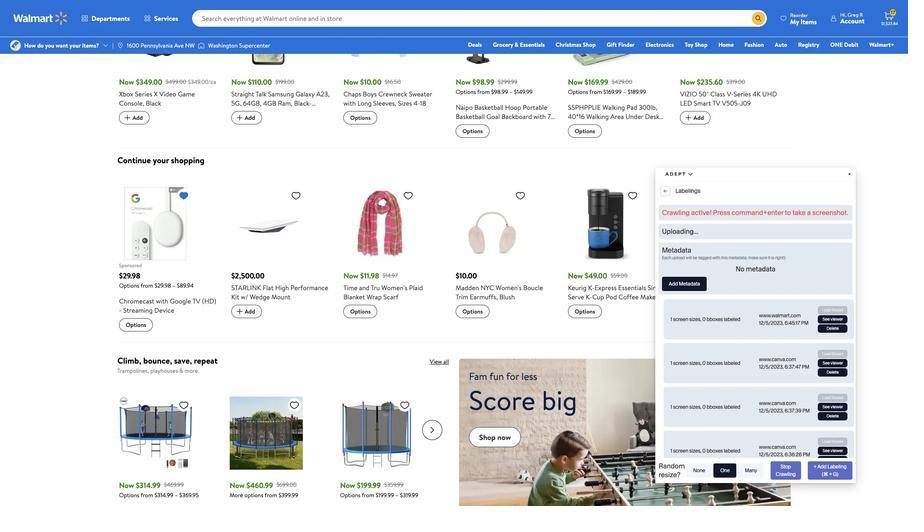Task type: describe. For each thing, give the bounding box(es) containing it.
50"
[[700, 89, 709, 99]]

madden nyc women's boucle trim earmuffs, blush image
[[456, 187, 529, 261]]

granite)
[[746, 302, 770, 311]]

j09
[[741, 99, 752, 108]]

straight talk samsung galaxy a23, 5g, 64gb, 4gb ram, black- prepaid smartphone [locked to straight talk] image
[[231, 0, 305, 67]]

$235.60
[[698, 77, 724, 87]]

sponsored $29.98 options from $29.98 – $89.94
[[119, 262, 194, 290]]

save,
[[174, 355, 192, 367]]

$199.00
[[276, 78, 295, 86]]

mount
[[272, 293, 291, 302]]

wedge
[[250, 293, 270, 302]]

$349.00/ca
[[188, 78, 216, 86]]

time and tru women's plaid blanket wrap scarf image
[[344, 187, 417, 261]]

walking left area
[[587, 112, 609, 121]]

vizio
[[681, 89, 698, 99]]

now for $169.99
[[568, 77, 583, 87]]

add down 8
[[694, 308, 705, 316]]

registry
[[799, 41, 820, 49]]

with for basketball
[[534, 112, 546, 121]]

add to favorites list, time and tru women's plaid blanket wrap scarf image
[[404, 191, 414, 201]]

(hd)
[[202, 297, 217, 306]]

add to cart image down 5g,
[[235, 113, 245, 123]]

tv inside chromecast with google tv (hd) - streaming device
[[193, 297, 201, 306]]

flat
[[263, 284, 274, 293]]

0 vertical spatial $29.98
[[119, 271, 140, 281]]

streaming
[[123, 306, 153, 315]]

scarf
[[384, 293, 399, 302]]

women's inside "now $11.98 $14.97 time and tru women's plaid blanket wrap scarf"
[[382, 284, 408, 293]]

product group containing now $235.60
[[681, 0, 781, 138]]

search icon image
[[756, 15, 763, 22]]

women's inside "$10.00 madden nyc women's boucle trim earmuffs, blush"
[[496, 284, 522, 293]]

portable inside naipo basketball hoop portable basketball goal backboard with 7 ft-8.5 ft adjustable height for family indoor
[[523, 103, 548, 112]]

reorder my items
[[791, 11, 818, 26]]

basketball up family
[[456, 112, 485, 121]]

from inside now $460.99 $699.00 more options from $399.99
[[265, 492, 277, 500]]

$11.98
[[361, 271, 380, 281]]

1 vertical spatial $98.99
[[492, 88, 509, 96]]

tru
[[371, 284, 380, 293]]

tv inside now $235.60 $319.00 vizio 50" class v-series 4k uhd led smart tv v505-j09
[[713, 99, 721, 108]]

finder
[[619, 41, 635, 49]]

1 vertical spatial $199.99
[[376, 492, 394, 500]]

(beige
[[726, 302, 744, 311]]

now $10.00 $16.50 chaps boys crewneck sweater with long sleeves, sizes 4-18
[[344, 77, 433, 108]]

w/
[[241, 293, 248, 302]]

x
[[154, 89, 158, 99]]

long
[[358, 99, 372, 108]]

add button down 8
[[681, 305, 711, 319]]

pod
[[606, 293, 618, 302]]

with for $10.00
[[344, 99, 356, 108]]

ssphpplie walking pad 300lb, 40*16 walking area under desk treadmillwith remote control 2 in 1 portable walking pad treadmill for home/office(green) image
[[568, 0, 642, 67]]

score
[[470, 382, 536, 419]]

one debit
[[831, 41, 859, 49]]

remove from favorites list, chromecast with google tv (hd) - streaming device image
[[179, 191, 189, 201]]

0 vertical spatial $314.99
[[136, 481, 161, 491]]

from for $98.99
[[478, 88, 490, 96]]

v-
[[728, 89, 734, 99]]

auto link
[[772, 40, 792, 49]]

options inside now $199.99 $359.99 options from $199.99 – $319.99
[[340, 492, 361, 500]]

pans
[[756, 284, 770, 293]]

product group containing $2,500.00
[[231, 171, 332, 332]]

add button for $110.00
[[231, 111, 262, 125]]

you
[[45, 41, 54, 50]]

treadmillwith
[[568, 121, 607, 130]]

$369.95
[[179, 492, 199, 500]]

earmuffs,
[[470, 293, 498, 302]]

[locked
[[292, 108, 315, 117]]

blush
[[500, 293, 515, 302]]

series inside now $235.60 $319.00 vizio 50" class v-series 4k uhd led smart tv v505-j09
[[734, 89, 752, 99]]

console,
[[119, 99, 144, 108]]

add to favorites list, starlink flat high performance kit w/ wedge mount image
[[291, 191, 301, 201]]

now $98.99 $299.99 options from $98.99 – $149.99
[[456, 77, 533, 96]]

vizio 50" class v-series 4k uhd led smart tv v505-j09 image
[[681, 0, 754, 67]]

adjustable
[[481, 121, 511, 130]]

0 horizontal spatial shop
[[480, 433, 496, 443]]

0 vertical spatial $169.99
[[585, 77, 609, 87]]

walking up remote
[[603, 103, 626, 112]]

add to favorites list, madden nyc women's boucle trim earmuffs, blush image
[[516, 191, 526, 201]]

– inside sponsored $29.98 options from $29.98 – $89.94
[[173, 282, 176, 290]]

led
[[681, 99, 693, 108]]

add button for $235.60
[[681, 111, 711, 125]]

next slide for huge holiday savings list image
[[765, 17, 785, 37]]

greg
[[848, 11, 859, 18]]

4gb
[[263, 99, 277, 108]]

black inside "now $349.00 $499.00 $349.00/ca xbox series x video game console, black"
[[146, 99, 161, 108]]

now for $199.99
[[340, 481, 355, 491]]

1 horizontal spatial &
[[515, 41, 519, 49]]

do
[[37, 41, 44, 50]]

shop for toy shop
[[695, 41, 708, 49]]

options inside 'now $98.99 $299.99 options from $98.99 – $149.99'
[[456, 88, 476, 96]]

want
[[56, 41, 68, 50]]

segmart 10ft trampoline for kids with basketball hoop and enclosure net/ladder,blue image
[[340, 397, 414, 470]]

product group containing now $169.99
[[568, 0, 669, 149]]

grocery & essentials
[[493, 41, 545, 49]]

$110.00
[[248, 77, 272, 87]]

– for $199.99
[[396, 492, 399, 500]]

madden
[[456, 284, 480, 293]]

16ft trampoline for 8-9 kids adults with basketball hoop, ladder, light, sprinkler, socks, outdoor heavy duty recreational trampoline image
[[230, 397, 303, 470]]

sponsored
[[119, 262, 142, 269]]

1600 pennsylvania ave nw
[[127, 41, 195, 50]]

k- right serve
[[586, 293, 593, 302]]

blanket
[[344, 293, 365, 302]]

christmas shop
[[556, 41, 596, 49]]

$2,500.00 starlink flat high performance kit w/ wedge mount
[[231, 271, 329, 302]]

Search search field
[[192, 10, 768, 27]]

carote nonstick pots and pans set, 8 pcs induction kitchen cookware sets (beige granite) image
[[681, 187, 754, 261]]

sizes
[[398, 99, 412, 108]]

basketball up adjustable
[[475, 103, 504, 112]]

0 horizontal spatial essentials
[[520, 41, 545, 49]]

express
[[595, 284, 617, 293]]

0 vertical spatial pad
[[627, 103, 638, 112]]

nyc
[[481, 284, 495, 293]]

one debit link
[[827, 40, 863, 49]]

add to favorites list, segmart 10ft trampoline for kids with basketball hoop and enclosure net/ladder,blue image
[[400, 400, 410, 411]]

from inside sponsored $29.98 options from $29.98 – $89.94
[[141, 282, 153, 290]]

sweater
[[409, 89, 433, 99]]

black inside the now $49.00 $59.00 keurig k-express essentials single serve k-cup pod coffee maker, black options
[[568, 302, 584, 311]]

wrap
[[367, 293, 382, 302]]

$189.99
[[628, 88, 647, 96]]

now $110.00 $199.00 straight talk samsung galaxy a23, 5g, 64gb, 4gb ram, black- prepaid smartphone [locked to straight talk]
[[231, 77, 330, 126]]

product group containing now $110.00
[[231, 0, 332, 138]]

walmart+
[[870, 41, 895, 49]]

now
[[498, 433, 511, 443]]

 image for 1600 pennsylvania ave nw
[[117, 42, 124, 49]]

starlink
[[231, 284, 261, 293]]

deals
[[468, 41, 482, 49]]

add down w/
[[245, 308, 255, 316]]

high
[[275, 284, 289, 293]]

options
[[245, 492, 264, 500]]

items
[[801, 17, 818, 26]]

now for $49.00
[[568, 271, 583, 281]]

naipo basketball hoop portable basketball goal backboard with 7 ft-8.5 ft adjustable height for family indoor image
[[456, 0, 529, 67]]

boys
[[363, 89, 377, 99]]

hi, greg r account
[[841, 11, 866, 26]]

5g,
[[231, 99, 242, 108]]

product group containing now $314.99
[[119, 380, 218, 507]]

ssphpplie walking pad 300lb, 40*16 walking area under desk treadmillwith remote control 2 in 1 portable walking pad treadmill for home/office(green)
[[568, 103, 667, 149]]

score big
[[470, 382, 578, 419]]

$319.99
[[400, 492, 419, 500]]

now for $314.99
[[119, 481, 134, 491]]

goal
[[487, 112, 500, 121]]

and inside "now $11.98 $14.97 time and tru women's plaid blanket wrap scarf"
[[359, 284, 370, 293]]

chromecast
[[119, 297, 155, 306]]

0 vertical spatial $98.99
[[473, 77, 495, 87]]



Task type: vqa. For each thing, say whether or not it's contained in the screenshot.
first Bum from right
no



Task type: locate. For each thing, give the bounding box(es) containing it.
chaps boys crewneck sweater with long sleeves, sizes 4-18 image
[[344, 0, 417, 67]]

walmart image
[[13, 12, 68, 25]]

r
[[861, 11, 864, 18]]

with inside naipo basketball hoop portable basketball goal backboard with 7 ft-8.5 ft adjustable height for family indoor
[[534, 112, 546, 121]]

1 horizontal spatial for
[[568, 140, 577, 149]]

$314.99 down $469.99
[[155, 492, 174, 500]]

view all link
[[430, 358, 449, 366]]

samsung
[[268, 89, 294, 99]]

1 vertical spatial black
[[568, 302, 584, 311]]

$199.99 down $359.99
[[376, 492, 394, 500]]

0 horizontal spatial black
[[146, 99, 161, 108]]

-
[[119, 306, 122, 315]]

straight
[[231, 89, 255, 99], [231, 117, 255, 126]]

1 vertical spatial pad
[[623, 130, 633, 140]]

0 vertical spatial black
[[146, 99, 161, 108]]

1 vertical spatial $314.99
[[155, 492, 174, 500]]

and right the pots
[[744, 284, 755, 293]]

1 horizontal spatial your
[[153, 155, 169, 166]]

1 vertical spatial $10.00
[[456, 271, 477, 281]]

now inside "now $11.98 $14.97 time and tru women's plaid blanket wrap scarf"
[[344, 271, 359, 281]]

with left google
[[156, 297, 168, 306]]

now $235.60 $319.00 vizio 50" class v-series 4k uhd led smart tv v505-j09
[[681, 77, 778, 108]]

now for $349.00
[[119, 77, 134, 87]]

now inside "now $314.99 $469.99 options from $314.99 – $369.95"
[[119, 481, 134, 491]]

2 and from the left
[[744, 284, 755, 293]]

series inside "now $349.00 $499.00 $349.00/ca xbox series x video game console, black"
[[135, 89, 152, 99]]

add to favorites list, keurig k-express essentials single serve k-cup pod coffee maker, black image
[[628, 191, 638, 201]]

0 horizontal spatial  image
[[117, 42, 124, 49]]

now for $69.99
[[681, 271, 696, 281]]

debit
[[845, 41, 859, 49]]

portable inside ssphpplie walking pad 300lb, 40*16 walking area under desk treadmillwith remote control 2 in 1 portable walking pad treadmill for home/office(green)
[[572, 130, 597, 140]]

add button down 'smart'
[[681, 111, 711, 125]]

$2,500.00
[[231, 271, 265, 281]]

toy shop
[[685, 41, 708, 49]]

 image right nw
[[198, 41, 205, 50]]

& inside 'climb, bounce, save, repeat trampolines, playhouses & more.'
[[179, 367, 183, 375]]

to
[[316, 108, 323, 117]]

and inside 'now $69.99 $240.00 carote nonstick pots and pans set, 8 pcs induction kitchen cookware sets (beige granite)'
[[744, 284, 755, 293]]

$10.00
[[361, 77, 382, 87], [456, 271, 477, 281]]

– inside now $199.99 $359.99 options from $199.99 – $319.99
[[396, 492, 399, 500]]

and
[[359, 284, 370, 293], [744, 284, 755, 293]]

plaid
[[409, 284, 423, 293]]

now inside 'now $69.99 $240.00 carote nonstick pots and pans set, 8 pcs induction kitchen cookware sets (beige granite)'
[[681, 271, 696, 281]]

– for $98.99
[[510, 88, 513, 96]]

0 horizontal spatial your
[[70, 41, 81, 50]]

0 vertical spatial $10.00
[[361, 77, 382, 87]]

my
[[791, 17, 800, 26]]

indoor
[[476, 130, 495, 140]]

0 vertical spatial your
[[70, 41, 81, 50]]

0 vertical spatial &
[[515, 41, 519, 49]]

 image
[[198, 41, 205, 50], [117, 42, 124, 49]]

ssphpplie
[[568, 103, 602, 112]]

1 women's from the left
[[382, 284, 408, 293]]

coffee
[[619, 293, 639, 302]]

uhd
[[763, 89, 778, 99]]

product group containing now $49.00
[[568, 171, 669, 332]]

straight left talk
[[231, 89, 255, 99]]

add to cart image
[[123, 113, 133, 123]]

2 horizontal spatial shop
[[695, 41, 708, 49]]

now inside now $235.60 $319.00 vizio 50" class v-series 4k uhd led smart tv v505-j09
[[681, 77, 696, 87]]

big
[[542, 382, 578, 419]]

now inside now $169.99 $429.00 options from $169.99 – $189.99
[[568, 77, 583, 87]]

add to cart image down led
[[684, 113, 694, 123]]

 image right |
[[117, 42, 124, 49]]

starlink flat high performance kit w/ wedge mount image
[[231, 187, 305, 261]]

– down $469.99
[[175, 492, 178, 500]]

women's right nyc
[[496, 284, 522, 293]]

repeat
[[194, 355, 218, 367]]

add to cart image down set,
[[684, 307, 694, 317]]

product group containing now $349.00
[[119, 0, 220, 138]]

add to cart image down kit
[[235, 307, 245, 317]]

with left long
[[344, 99, 356, 108]]

– left $89.94
[[173, 282, 176, 290]]

black down $349.00
[[146, 99, 161, 108]]

time
[[344, 284, 358, 293]]

game
[[178, 89, 195, 99]]

$240.00
[[722, 272, 743, 280]]

add left talk]
[[245, 114, 255, 122]]

straight left talk]
[[231, 117, 255, 126]]

black-
[[294, 99, 312, 108]]

pad left treadmill
[[623, 130, 633, 140]]

– for $169.99
[[624, 88, 627, 96]]

– down $429.00 on the top of page
[[624, 88, 627, 96]]

0 horizontal spatial and
[[359, 284, 370, 293]]

1 horizontal spatial shop
[[583, 41, 596, 49]]

continue
[[117, 155, 151, 166]]

– down $359.99
[[396, 492, 399, 500]]

options inside now $169.99 $429.00 options from $169.99 – $189.99
[[568, 88, 589, 96]]

naipo basketball hoop portable basketball goal backboard with 7 ft-8.5 ft adjustable height for family indoor
[[456, 103, 551, 140]]

add to favorites list, carote nonstick pots and pans set, 8 pcs induction kitchen cookware sets (beige granite) image
[[741, 191, 751, 201]]

1 vertical spatial $29.98
[[155, 282, 171, 290]]

1 horizontal spatial $29.98
[[155, 282, 171, 290]]

0 vertical spatial with
[[344, 99, 356, 108]]

17
[[892, 9, 896, 16]]

1 series from the left
[[135, 89, 152, 99]]

2 straight from the top
[[231, 117, 255, 126]]

1 horizontal spatial tv
[[713, 99, 721, 108]]

$29.98 down "sponsored"
[[119, 271, 140, 281]]

tv left '(hd)'
[[193, 297, 201, 306]]

add down console,
[[133, 114, 143, 122]]

product group containing now $199.99
[[340, 380, 439, 507]]

1 horizontal spatial with
[[344, 99, 356, 108]]

1 vertical spatial your
[[153, 155, 169, 166]]

$10.00 inside now $10.00 $16.50 chaps boys crewneck sweater with long sleeves, sizes 4-18
[[361, 77, 382, 87]]

0 horizontal spatial series
[[135, 89, 152, 99]]

now for $10.00
[[344, 77, 359, 87]]

chromecast with google tv (hd) - streaming device image
[[119, 187, 192, 261]]

add for $349.00
[[133, 114, 143, 122]]

& right grocery
[[515, 41, 519, 49]]

services button
[[137, 8, 185, 28]]

1 vertical spatial &
[[179, 367, 183, 375]]

$169.99
[[585, 77, 609, 87], [604, 88, 622, 96]]

add for $235.60
[[694, 114, 705, 122]]

1 horizontal spatial  image
[[198, 41, 205, 50]]

boucle
[[524, 284, 544, 293]]

your
[[70, 41, 81, 50], [153, 155, 169, 166]]

cup
[[593, 293, 605, 302]]

– for $314.99
[[175, 492, 178, 500]]

$169.99 left $429.00 on the top of page
[[585, 77, 609, 87]]

from inside now $199.99 $359.99 options from $199.99 – $319.99
[[362, 492, 375, 500]]

1 vertical spatial essentials
[[619, 284, 647, 293]]

series down $319.00
[[734, 89, 752, 99]]

shop right toy
[[695, 41, 708, 49]]

0 vertical spatial straight
[[231, 89, 255, 99]]

more
[[230, 492, 243, 500]]

now $69.99 $240.00 carote nonstick pots and pans set, 8 pcs induction kitchen cookware sets (beige granite)
[[681, 271, 770, 311]]

1 vertical spatial straight
[[231, 117, 255, 126]]

pennsylvania
[[141, 41, 173, 50]]

product group containing $10.00
[[456, 171, 557, 332]]

electronics link
[[642, 40, 678, 49]]

product group containing now $69.99
[[681, 171, 781, 332]]

how do you want your items?
[[24, 41, 99, 50]]

add to favorites list, yorin trampoline 12ft for kids adults with enclosure net, 1200lbs round outdoor trampoline with basketball hoop, ladder, astm approved galvanized anti-rust coating backyard recreational trampoline image
[[179, 400, 189, 411]]

add button down w/
[[231, 305, 262, 319]]

black
[[146, 99, 161, 108], [568, 302, 584, 311]]

add to cart image
[[235, 113, 245, 123], [684, 113, 694, 123], [235, 307, 245, 317], [684, 307, 694, 317]]

– inside 'now $98.99 $299.99 options from $98.99 – $149.99'
[[510, 88, 513, 96]]

2 vertical spatial with
[[156, 297, 168, 306]]

cookware
[[681, 302, 710, 311]]

$169.99 down $429.00 on the top of page
[[604, 88, 622, 96]]

add for $110.00
[[245, 114, 255, 122]]

0 horizontal spatial $29.98
[[119, 271, 140, 281]]

& down save,
[[179, 367, 183, 375]]

1 vertical spatial $169.99
[[604, 88, 622, 96]]

essentials inside the now $49.00 $59.00 keurig k-express essentials single serve k-cup pod coffee maker, black options
[[619, 284, 647, 293]]

1 horizontal spatial and
[[744, 284, 755, 293]]

add button down the 64gb,
[[231, 111, 262, 125]]

series left "x"
[[135, 89, 152, 99]]

$314.99
[[136, 481, 161, 491], [155, 492, 174, 500]]

from inside now $169.99 $429.00 options from $169.99 – $189.99
[[590, 88, 603, 96]]

0 vertical spatial essentials
[[520, 41, 545, 49]]

product group containing now $98.99
[[456, 0, 557, 140]]

product group containing $29.98
[[119, 171, 220, 332]]

1 horizontal spatial black
[[568, 302, 584, 311]]

0 horizontal spatial portable
[[523, 103, 548, 112]]

0 horizontal spatial for
[[534, 121, 542, 130]]

nonstick
[[703, 284, 728, 293]]

 image
[[10, 40, 21, 51]]

0 horizontal spatial $10.00
[[361, 77, 382, 87]]

portable right "1"
[[572, 130, 597, 140]]

xbox series x video game console, black image
[[119, 0, 192, 67]]

add button down console,
[[119, 111, 150, 125]]

now inside 'now $110.00 $199.00 straight talk samsung galaxy a23, 5g, 64gb, 4gb ram, black- prepaid smartphone [locked to straight talk]'
[[231, 77, 246, 87]]

1 vertical spatial tv
[[193, 297, 201, 306]]

your right want
[[70, 41, 81, 50]]

ft
[[474, 121, 479, 130]]

0 horizontal spatial tv
[[193, 297, 201, 306]]

now inside now $460.99 $699.00 more options from $399.99
[[230, 481, 245, 491]]

now
[[119, 77, 134, 87], [231, 77, 246, 87], [344, 77, 359, 87], [456, 77, 471, 87], [568, 77, 583, 87], [681, 77, 696, 87], [344, 271, 359, 281], [568, 271, 583, 281], [681, 271, 696, 281], [119, 481, 134, 491], [230, 481, 245, 491], [340, 481, 355, 491]]

add to favorites list, 16ft trampoline for 8-9 kids adults with basketball hoop, ladder, light, sprinkler, socks, outdoor heavy duty recreational trampoline image
[[290, 400, 300, 411]]

shop for christmas shop
[[583, 41, 596, 49]]

performance
[[291, 284, 329, 293]]

smart
[[695, 99, 712, 108]]

next slide for continue your shopping list image
[[765, 211, 785, 231]]

1 horizontal spatial portable
[[572, 130, 597, 140]]

account
[[841, 16, 866, 26]]

trampolines,
[[117, 367, 149, 375]]

2 series from the left
[[734, 89, 752, 99]]

your right continue
[[153, 155, 169, 166]]

now for $11.98
[[344, 271, 359, 281]]

Walmart Site-Wide search field
[[192, 10, 768, 27]]

with inside chromecast with google tv (hd) - streaming device
[[156, 297, 168, 306]]

$199.99
[[357, 481, 381, 491], [376, 492, 394, 500]]

18
[[421, 99, 426, 108]]

1 and from the left
[[359, 284, 370, 293]]

essentials right grocery
[[520, 41, 545, 49]]

options
[[456, 88, 476, 96], [568, 88, 589, 96], [351, 114, 371, 122], [463, 127, 483, 135], [575, 127, 596, 135], [119, 282, 139, 290], [351, 308, 371, 316], [463, 308, 483, 316], [575, 308, 596, 316], [126, 321, 146, 329], [119, 492, 139, 500], [340, 492, 361, 500]]

chromecast with google tv (hd) - streaming device
[[119, 297, 217, 315]]

$69.99
[[698, 271, 719, 281]]

1 vertical spatial for
[[568, 140, 577, 149]]

one
[[831, 41, 844, 49]]

prepaid
[[231, 108, 253, 117]]

now for $235.60
[[681, 77, 696, 87]]

and left tru
[[359, 284, 370, 293]]

women's down $14.97
[[382, 284, 408, 293]]

$49.00
[[585, 271, 608, 281]]

walking down area
[[598, 130, 621, 140]]

shop right christmas
[[583, 41, 596, 49]]

google
[[170, 297, 191, 306]]

options inside sponsored $29.98 options from $29.98 – $89.94
[[119, 282, 139, 290]]

shop now
[[480, 433, 511, 443]]

– down $299.99
[[510, 88, 513, 96]]

hoop
[[506, 103, 522, 112]]

0 horizontal spatial with
[[156, 297, 168, 306]]

now inside now $199.99 $359.99 options from $199.99 – $319.99
[[340, 481, 355, 491]]

with left 7
[[534, 112, 546, 121]]

single
[[648, 284, 666, 293]]

1 horizontal spatial women's
[[496, 284, 522, 293]]

for inside naipo basketball hoop portable basketball goal backboard with 7 ft-8.5 ft adjustable height for family indoor
[[534, 121, 542, 130]]

0 vertical spatial for
[[534, 121, 542, 130]]

from for $314.99
[[141, 492, 153, 500]]

– inside "now $314.99 $469.99 options from $314.99 – $369.95"
[[175, 492, 178, 500]]

now for $460.99
[[230, 481, 245, 491]]

1 straight from the top
[[231, 89, 255, 99]]

0 vertical spatial $199.99
[[357, 481, 381, 491]]

backboard
[[502, 112, 532, 121]]

playhouses
[[150, 367, 178, 375]]

electronics
[[646, 41, 675, 49]]

$98.99 down $299.99
[[492, 88, 509, 96]]

from for $169.99
[[590, 88, 603, 96]]

black down keurig
[[568, 302, 584, 311]]

$299.99
[[498, 78, 518, 86]]

$429.00
[[612, 78, 633, 86]]

1 horizontal spatial essentials
[[619, 284, 647, 293]]

for left 7
[[534, 121, 542, 130]]

options inside "now $314.99 $469.99 options from $314.99 – $369.95"
[[119, 492, 139, 500]]

1 horizontal spatial $10.00
[[456, 271, 477, 281]]

from inside "now $314.99 $469.99 options from $314.99 – $369.95"
[[141, 492, 153, 500]]

from inside 'now $98.99 $299.99 options from $98.99 – $149.99'
[[478, 88, 490, 96]]

 image for washington supercenter
[[198, 41, 205, 50]]

for down the treadmillwith
[[568, 140, 577, 149]]

add down 'smart'
[[694, 114, 705, 122]]

serve
[[568, 293, 585, 302]]

– inside now $169.99 $429.00 options from $169.99 – $189.99
[[624, 88, 627, 96]]

keurig k-express essentials single serve k-cup pod coffee maker, black image
[[568, 187, 642, 261]]

product group containing now $11.98
[[344, 171, 444, 332]]

shop
[[583, 41, 596, 49], [695, 41, 708, 49], [480, 433, 496, 443]]

$29.98
[[119, 271, 140, 281], [155, 282, 171, 290]]

0 horizontal spatial women's
[[382, 284, 408, 293]]

auto
[[776, 41, 788, 49]]

next slide for hero3across list image
[[423, 420, 443, 441]]

options inside the now $49.00 $59.00 keurig k-express essentials single serve k-cup pod coffee maker, black options
[[575, 308, 596, 316]]

$10.00 madden nyc women's boucle trim earmuffs, blush
[[456, 271, 544, 302]]

0 horizontal spatial &
[[179, 367, 183, 375]]

deals link
[[465, 40, 486, 49]]

1 horizontal spatial series
[[734, 89, 752, 99]]

a23,
[[317, 89, 330, 99]]

washington supercenter
[[208, 41, 271, 50]]

with
[[344, 99, 356, 108], [534, 112, 546, 121], [156, 297, 168, 306]]

1 vertical spatial portable
[[572, 130, 597, 140]]

portable left 7
[[523, 103, 548, 112]]

0 vertical spatial portable
[[523, 103, 548, 112]]

with inside now $10.00 $16.50 chaps boys crewneck sweater with long sleeves, sizes 4-18
[[344, 99, 356, 108]]

k- down $49.00
[[589, 284, 595, 293]]

options link
[[344, 111, 378, 125], [456, 125, 490, 138], [568, 125, 602, 138], [344, 305, 378, 319], [456, 305, 490, 319], [568, 305, 602, 319], [119, 319, 153, 332]]

now inside 'now $98.99 $299.99 options from $98.99 – $149.99'
[[456, 77, 471, 87]]

naipo
[[456, 103, 473, 112]]

0 vertical spatial tv
[[713, 99, 721, 108]]

4k
[[753, 89, 761, 99]]

tv right 'smart'
[[713, 99, 721, 108]]

product group
[[119, 0, 220, 138], [231, 0, 332, 138], [344, 0, 444, 138], [456, 0, 557, 140], [568, 0, 669, 149], [681, 0, 781, 138], [119, 171, 220, 332], [231, 171, 332, 332], [344, 171, 444, 332], [456, 171, 557, 332], [568, 171, 669, 332], [681, 171, 781, 332], [119, 380, 218, 507], [230, 380, 329, 507], [340, 380, 439, 507]]

2 horizontal spatial with
[[534, 112, 546, 121]]

from for $199.99
[[362, 492, 375, 500]]

1 vertical spatial with
[[534, 112, 546, 121]]

essentials down $59.00
[[619, 284, 647, 293]]

product group containing now $10.00
[[344, 0, 444, 138]]

$10.00 inside "$10.00 madden nyc women's boucle trim earmuffs, blush"
[[456, 271, 477, 281]]

now for $110.00
[[231, 77, 246, 87]]

services
[[154, 14, 178, 23]]

product group containing now $460.99
[[230, 380, 329, 507]]

pad left 300lb,
[[627, 103, 638, 112]]

fashion
[[745, 41, 765, 49]]

now inside "now $349.00 $499.00 $349.00/ca xbox series x video game console, black"
[[119, 77, 134, 87]]

now for $98.99
[[456, 77, 471, 87]]

add button for $349.00
[[119, 111, 150, 125]]

christmas
[[556, 41, 582, 49]]

yorin trampoline 12ft for kids adults with enclosure net, 1200lbs round outdoor trampoline with basketball hoop, ladder, astm approved galvanized anti-rust coating backyard recreational trampoline image
[[119, 397, 192, 470]]

for inside ssphpplie walking pad 300lb, 40*16 walking area under desk treadmillwith remote control 2 in 1 portable walking pad treadmill for home/office(green)
[[568, 140, 577, 149]]

$98.99 left $299.99
[[473, 77, 495, 87]]

shop left now
[[480, 433, 496, 443]]

2 women's from the left
[[496, 284, 522, 293]]

v505-
[[723, 99, 741, 108]]

$199.99 left $359.99
[[357, 481, 381, 491]]

now inside the now $49.00 $59.00 keurig k-express essentials single serve k-cup pod coffee maker, black options
[[568, 271, 583, 281]]

$10.00 up 'boys'
[[361, 77, 382, 87]]

$10.00 up the madden
[[456, 271, 477, 281]]

gift
[[607, 41, 617, 49]]

$314.99 left $469.99
[[136, 481, 161, 491]]

now $169.99 $429.00 options from $169.99 – $189.99
[[568, 77, 647, 96]]

fashion link
[[742, 40, 769, 49]]

more.
[[185, 367, 199, 375]]

$29.98 up chromecast with google tv (hd) - streaming device
[[155, 282, 171, 290]]

now $49.00 $59.00 keurig k-express essentials single serve k-cup pod coffee maker, black options
[[568, 271, 666, 316]]

now inside now $10.00 $16.50 chaps boys crewneck sweater with long sleeves, sizes 4-18
[[344, 77, 359, 87]]



